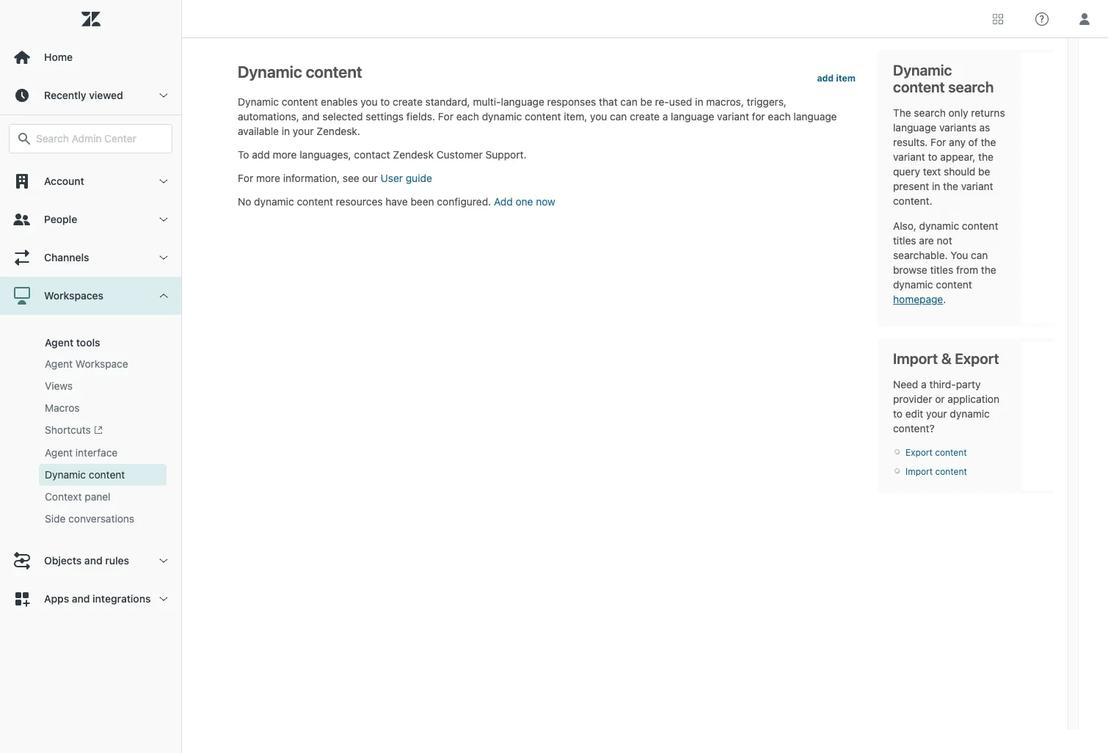 Task type: locate. For each thing, give the bounding box(es) containing it.
agent for agent tools
[[45, 336, 74, 349]]

recently viewed
[[44, 89, 123, 101]]

3 agent from the top
[[45, 447, 73, 459]]

tree item
[[0, 277, 181, 542]]

account
[[44, 175, 84, 187]]

2 agent from the top
[[45, 358, 73, 370]]

and inside dropdown button
[[84, 554, 102, 567]]

views element
[[45, 379, 73, 393]]

agent inside 'agent workspace' element
[[45, 358, 73, 370]]

tree containing account
[[0, 162, 181, 618]]

agent for agent workspace
[[45, 358, 73, 370]]

tree
[[0, 162, 181, 618]]

agent interface element
[[45, 446, 118, 461]]

macros
[[45, 402, 80, 414]]

agent for agent interface
[[45, 447, 73, 459]]

context panel element
[[45, 490, 111, 505]]

workspaces
[[44, 289, 104, 302]]

macros link
[[39, 397, 167, 419]]

recently
[[44, 89, 86, 101]]

context
[[45, 491, 82, 503]]

apps
[[44, 593, 69, 605]]

dynamic content
[[45, 469, 125, 481]]

none search field inside the primary element
[[1, 124, 180, 153]]

rules
[[105, 554, 129, 567]]

help image
[[1036, 12, 1049, 25]]

recently viewed button
[[0, 76, 181, 115]]

workspaces button
[[0, 277, 181, 315]]

agent up the 'dynamic'
[[45, 447, 73, 459]]

people
[[44, 213, 77, 225]]

and left rules
[[84, 554, 102, 567]]

interface
[[75, 447, 118, 459]]

and for objects
[[84, 554, 102, 567]]

1 agent from the top
[[45, 336, 74, 349]]

None search field
[[1, 124, 180, 153]]

agent left tools
[[45, 336, 74, 349]]

channels button
[[0, 239, 181, 277]]

side conversations
[[45, 513, 134, 525]]

agent inside agent interface element
[[45, 447, 73, 459]]

agent workspace link
[[39, 353, 167, 375]]

0 vertical spatial and
[[84, 554, 102, 567]]

0 vertical spatial agent
[[45, 336, 74, 349]]

1 vertical spatial agent
[[45, 358, 73, 370]]

shortcuts element
[[45, 423, 102, 438]]

1 vertical spatial and
[[72, 593, 90, 605]]

agent
[[45, 336, 74, 349], [45, 358, 73, 370], [45, 447, 73, 459]]

objects
[[44, 554, 82, 567]]

agent up views
[[45, 358, 73, 370]]

side conversations link
[[39, 508, 167, 530]]

2 vertical spatial agent
[[45, 447, 73, 459]]

and
[[84, 554, 102, 567], [72, 593, 90, 605]]

and inside 'dropdown button'
[[72, 593, 90, 605]]

and right apps on the left of the page
[[72, 593, 90, 605]]

tree item containing workspaces
[[0, 277, 181, 542]]

conversations
[[68, 513, 134, 525]]

tree item inside the primary element
[[0, 277, 181, 542]]



Task type: describe. For each thing, give the bounding box(es) containing it.
apps and integrations
[[44, 593, 151, 605]]

viewed
[[89, 89, 123, 101]]

agent tools element
[[45, 336, 100, 349]]

objects and rules button
[[0, 542, 181, 580]]

macros element
[[45, 401, 80, 415]]

zendesk products image
[[993, 14, 1004, 24]]

primary element
[[0, 0, 182, 753]]

agent tools
[[45, 336, 100, 349]]

dynamic content element
[[45, 468, 125, 483]]

objects and rules
[[44, 554, 129, 567]]

content
[[89, 469, 125, 481]]

tree inside the primary element
[[0, 162, 181, 618]]

context panel
[[45, 491, 111, 503]]

agent workspace element
[[45, 357, 128, 371]]

and for apps
[[72, 593, 90, 605]]

Search Admin Center field
[[36, 132, 163, 145]]

side
[[45, 513, 66, 525]]

channels
[[44, 251, 89, 264]]

home
[[44, 51, 73, 63]]

workspace
[[75, 358, 128, 370]]

panel
[[85, 491, 111, 503]]

account button
[[0, 162, 181, 200]]

dynamic content link
[[39, 464, 167, 486]]

workspaces group
[[0, 315, 181, 542]]

user menu image
[[1075, 9, 1095, 28]]

dynamic
[[45, 469, 86, 481]]

agent interface
[[45, 447, 118, 459]]

integrations
[[93, 593, 151, 605]]

people button
[[0, 200, 181, 239]]

agent interface link
[[39, 442, 167, 464]]

views
[[45, 380, 73, 392]]

home button
[[0, 38, 181, 76]]

shortcuts link
[[39, 419, 167, 442]]

shortcuts
[[45, 424, 91, 436]]

views link
[[39, 375, 167, 397]]

apps and integrations button
[[0, 580, 181, 618]]

side conversations element
[[45, 512, 134, 527]]

tools
[[76, 336, 100, 349]]

context panel link
[[39, 486, 167, 508]]

agent workspace
[[45, 358, 128, 370]]



Task type: vqa. For each thing, say whether or not it's contained in the screenshot.
CUSTOMER CONTEXT image
no



